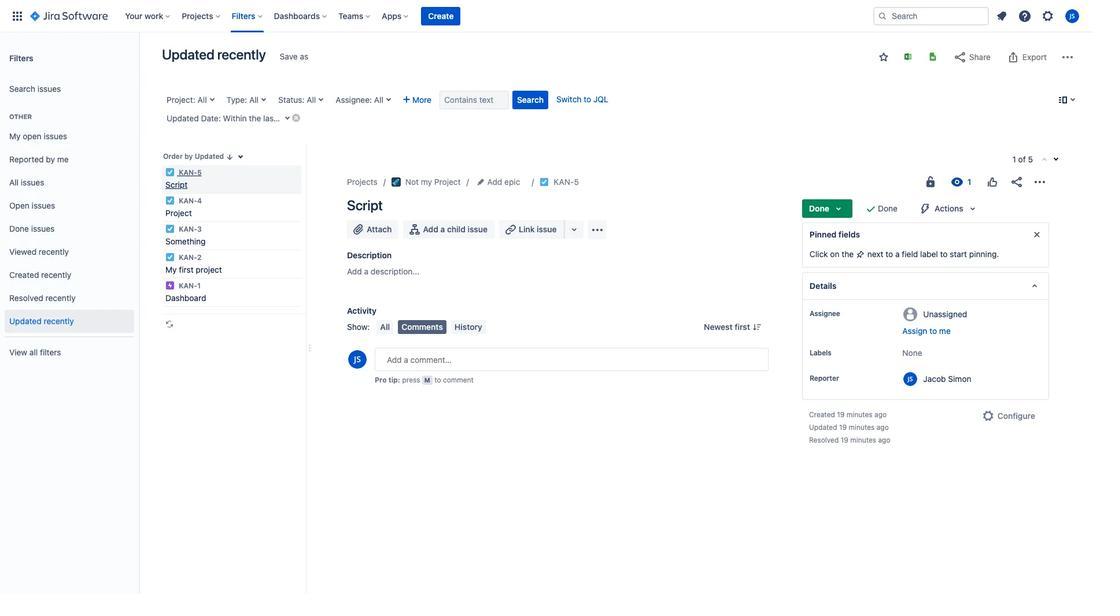 Task type: vqa. For each thing, say whether or not it's contained in the screenshot.
RESOLVED inside the Other Group
yes



Task type: locate. For each thing, give the bounding box(es) containing it.
a left child
[[441, 224, 445, 234]]

1 vertical spatial 1
[[1013, 154, 1017, 164]]

to
[[584, 94, 591, 104], [886, 249, 893, 259], [941, 249, 948, 259], [930, 326, 937, 336], [435, 376, 441, 385]]

1 horizontal spatial projects
[[347, 177, 378, 187]]

0 horizontal spatial issue
[[468, 224, 488, 234]]

small image
[[225, 153, 234, 162]]

jacob
[[924, 374, 946, 384]]

task image
[[165, 168, 175, 177], [165, 196, 175, 205], [165, 253, 175, 262]]

1 vertical spatial add
[[423, 224, 439, 234]]

kan- up dashboard
[[179, 282, 197, 290]]

kan-3
[[177, 225, 202, 234]]

1 horizontal spatial the
[[842, 249, 854, 259]]

recently
[[217, 46, 266, 62], [39, 247, 69, 257], [41, 270, 71, 280], [45, 293, 76, 303], [44, 316, 74, 326]]

add down description in the left of the page
[[347, 267, 362, 277]]

0 vertical spatial a
[[441, 224, 445, 234]]

filters
[[40, 348, 61, 357]]

a left field
[[896, 249, 900, 259]]

to left jql
[[584, 94, 591, 104]]

updated left small icon
[[195, 152, 224, 161]]

by right order
[[185, 152, 193, 161]]

search left switch
[[517, 95, 544, 105]]

0 horizontal spatial resolved
[[9, 293, 43, 303]]

add inside dropdown button
[[488, 177, 502, 187]]

dashboard
[[165, 293, 206, 303]]

all for assignee: all
[[374, 95, 384, 105]]

1 right last
[[279, 113, 283, 123]]

something
[[165, 237, 206, 246]]

1 vertical spatial the
[[842, 249, 854, 259]]

1 horizontal spatial add
[[423, 224, 439, 234]]

1 horizontal spatial script
[[347, 197, 383, 214]]

ago
[[875, 411, 887, 419], [877, 424, 889, 432], [879, 436, 891, 445]]

order by updated link
[[162, 149, 236, 163]]

view all filters
[[9, 348, 61, 357]]

0 vertical spatial 19
[[837, 411, 845, 419]]

fields
[[839, 230, 860, 240]]

0 vertical spatial resolved
[[9, 293, 43, 303]]

0 vertical spatial me
[[57, 154, 69, 164]]

0 vertical spatial the
[[249, 113, 261, 123]]

kan- down order by updated
[[179, 168, 197, 177]]

to for jql
[[584, 94, 591, 104]]

not my project link
[[392, 175, 461, 189]]

0 horizontal spatial 5
[[197, 168, 202, 177]]

kan- for project
[[179, 197, 197, 205]]

projects button
[[178, 7, 225, 25]]

other group
[[5, 101, 134, 337]]

open in google sheets image
[[929, 52, 938, 61]]

filters
[[232, 11, 255, 21], [9, 53, 33, 63]]

0 horizontal spatial updated recently
[[9, 316, 74, 326]]

to right assign on the bottom right of page
[[930, 326, 937, 336]]

search image
[[878, 11, 888, 21]]

project down kan-4
[[165, 208, 192, 218]]

done inside dropdown button
[[809, 204, 830, 214]]

next to a field label to start pinning.
[[866, 249, 999, 259]]

all right type: in the top of the page
[[249, 95, 259, 105]]

task image for project
[[165, 196, 175, 205]]

task image left kan-4
[[165, 196, 175, 205]]

updated recently inside 'other' group
[[9, 316, 74, 326]]

1 vertical spatial my
[[165, 265, 177, 275]]

search for search
[[517, 95, 544, 105]]

reported
[[9, 154, 44, 164]]

all right assignee:
[[374, 95, 384, 105]]

projects for projects link
[[347, 177, 378, 187]]

2 vertical spatial 1
[[197, 282, 201, 290]]

me down unassigned
[[940, 326, 951, 336]]

open
[[23, 131, 41, 141]]

next issue 'kan-4' ( type 'j' ) image
[[1052, 155, 1061, 164]]

menu bar
[[375, 321, 488, 334]]

add
[[488, 177, 502, 187], [423, 224, 439, 234], [347, 267, 362, 277]]

kan-1
[[177, 282, 201, 290]]

0 vertical spatial project
[[434, 177, 461, 187]]

first left the newest first icon
[[735, 322, 750, 332]]

1 vertical spatial search
[[517, 95, 544, 105]]

first down kan-2
[[179, 265, 194, 275]]

5 down order by updated link
[[197, 168, 202, 177]]

my for my open issues
[[9, 131, 21, 141]]

my inside my open issues "link"
[[9, 131, 21, 141]]

1 vertical spatial created
[[809, 411, 835, 419]]

details element
[[802, 273, 1050, 300]]

viewed recently
[[9, 247, 69, 257]]

kan- up kan-3
[[179, 197, 197, 205]]

0 vertical spatial search
[[9, 84, 35, 93]]

my up the "epic" image
[[165, 265, 177, 275]]

first for my
[[179, 265, 194, 275]]

more
[[413, 95, 432, 105]]

created 19 minutes ago updated 19 minutes ago resolved 19 minutes ago
[[809, 411, 891, 445]]

0 vertical spatial ago
[[875, 411, 887, 419]]

5 up link web pages and more icon
[[574, 177, 579, 187]]

4
[[197, 197, 202, 205]]

0 vertical spatial 1
[[279, 113, 283, 123]]

task image left kan-3
[[165, 224, 175, 234]]

to inside button
[[930, 326, 937, 336]]

kan-5 link
[[554, 175, 579, 189]]

kan-5 up link web pages and more icon
[[554, 177, 579, 187]]

0 horizontal spatial project
[[165, 208, 192, 218]]

0 horizontal spatial created
[[9, 270, 39, 280]]

vote options: no one has voted for this issue yet. image
[[986, 175, 1000, 189]]

task image left kan-2
[[165, 253, 175, 262]]

0 horizontal spatial done
[[9, 224, 29, 234]]

projects right work
[[182, 11, 213, 21]]

all for project: all
[[198, 95, 207, 105]]

simon
[[949, 374, 972, 384]]

order by updated
[[163, 152, 224, 161]]

by right reported
[[46, 154, 55, 164]]

1
[[279, 113, 283, 123], [1013, 154, 1017, 164], [197, 282, 201, 290]]

all issues link
[[5, 171, 134, 194]]

0 horizontal spatial me
[[57, 154, 69, 164]]

add inside button
[[423, 224, 439, 234]]

kan- up something
[[179, 225, 197, 234]]

actions image
[[1033, 175, 1047, 189]]

projects inside dropdown button
[[182, 11, 213, 21]]

start
[[950, 249, 968, 259]]

open in microsoft excel image
[[904, 52, 913, 61]]

1 horizontal spatial created
[[809, 411, 835, 419]]

assignee
[[810, 310, 841, 318]]

1 vertical spatial 19
[[840, 424, 847, 432]]

1 left of
[[1013, 154, 1017, 164]]

created inside 'other' group
[[9, 270, 39, 280]]

issues for done issues
[[31, 224, 55, 234]]

1 down my first project
[[197, 282, 201, 290]]

banner
[[0, 0, 1094, 32]]

notifications image
[[995, 9, 1009, 23]]

profile image of jacob simon image
[[348, 351, 367, 369]]

add for add a description...
[[347, 267, 362, 277]]

updated down projects dropdown button
[[162, 46, 215, 62]]

the left last
[[249, 113, 261, 123]]

configure
[[998, 411, 1036, 421]]

all
[[198, 95, 207, 105], [249, 95, 259, 105], [307, 95, 316, 105], [374, 95, 384, 105], [9, 177, 19, 187], [380, 322, 390, 332]]

to left start in the top of the page
[[941, 249, 948, 259]]

updated recently down projects dropdown button
[[162, 46, 266, 62]]

jira software image
[[30, 9, 108, 23], [30, 9, 108, 23]]

add epic button
[[475, 175, 524, 189]]

1 vertical spatial resolved
[[809, 436, 839, 445]]

view
[[9, 348, 27, 357]]

1 horizontal spatial my
[[165, 265, 177, 275]]

0 vertical spatial task image
[[165, 168, 175, 177]]

updated down reporter
[[809, 424, 838, 432]]

updated down project:
[[167, 113, 199, 123]]

created down reporter
[[809, 411, 835, 419]]

1 vertical spatial task image
[[165, 196, 175, 205]]

week
[[285, 113, 304, 123]]

as
[[300, 51, 309, 61]]

issues inside 'link'
[[31, 224, 55, 234]]

kan- for something
[[179, 225, 197, 234]]

first
[[179, 265, 194, 275], [735, 322, 750, 332]]

done up 'pinned'
[[809, 204, 830, 214]]

updated down the "resolved recently"
[[9, 316, 42, 326]]

add a child issue button
[[404, 220, 495, 239]]

a for child
[[441, 224, 445, 234]]

me inside reported by me link
[[57, 154, 69, 164]]

1 vertical spatial me
[[940, 326, 951, 336]]

search button
[[513, 91, 549, 109]]

0 vertical spatial filters
[[232, 11, 255, 21]]

pro
[[375, 376, 387, 385]]

filters right projects dropdown button
[[232, 11, 255, 21]]

1 vertical spatial first
[[735, 322, 750, 332]]

Search issues using keywords text field
[[440, 91, 509, 109]]

by inside 'other' group
[[46, 154, 55, 164]]

0 horizontal spatial by
[[46, 154, 55, 164]]

add left child
[[423, 224, 439, 234]]

script up kan-4
[[165, 180, 188, 190]]

recently down viewed recently link on the left top of the page
[[41, 270, 71, 280]]

share
[[970, 52, 991, 62]]

status:
[[278, 95, 305, 105]]

resolved
[[9, 293, 43, 303], [809, 436, 839, 445]]

switch to jql
[[557, 94, 609, 104]]

recently down created recently link
[[45, 293, 76, 303]]

export button
[[1001, 48, 1053, 67]]

issues for open issues
[[32, 201, 55, 210]]

me for reported by me
[[57, 154, 69, 164]]

0 vertical spatial projects
[[182, 11, 213, 21]]

2 vertical spatial task image
[[165, 253, 175, 262]]

task image for my first project
[[165, 253, 175, 262]]

recently for created recently link
[[41, 270, 71, 280]]

2 horizontal spatial done
[[878, 204, 898, 214]]

1 horizontal spatial done
[[809, 204, 830, 214]]

projects
[[182, 11, 213, 21], [347, 177, 378, 187]]

1 vertical spatial filters
[[9, 53, 33, 63]]

1 horizontal spatial kan-5
[[554, 177, 579, 187]]

recently for "resolved recently" link
[[45, 293, 76, 303]]

done image
[[864, 202, 878, 216]]

not my project
[[405, 177, 461, 187]]

1 vertical spatial ago
[[877, 424, 889, 432]]

0 vertical spatial updated recently
[[162, 46, 266, 62]]

1 vertical spatial minutes
[[849, 424, 875, 432]]

2 vertical spatial add
[[347, 267, 362, 277]]

kan-5 down order by updated
[[177, 168, 202, 177]]

kan- for my first project
[[179, 253, 197, 262]]

created inside created 19 minutes ago updated 19 minutes ago resolved 19 minutes ago
[[809, 411, 835, 419]]

script down projects link
[[347, 197, 383, 214]]

all right show:
[[380, 322, 390, 332]]

0 vertical spatial add
[[488, 177, 502, 187]]

by for order
[[185, 152, 193, 161]]

0 horizontal spatial task image
[[165, 224, 175, 234]]

resolved inside created 19 minutes ago updated 19 minutes ago resolved 19 minutes ago
[[809, 436, 839, 445]]

save as button
[[274, 47, 314, 66]]

resolved recently
[[9, 293, 76, 303]]

me for assign to me
[[940, 326, 951, 336]]

recently up created recently
[[39, 247, 69, 257]]

kan- left copy link to issue image
[[554, 177, 574, 187]]

done
[[809, 204, 830, 214], [878, 204, 898, 214], [9, 224, 29, 234]]

of
[[1019, 154, 1026, 164]]

done down open
[[9, 224, 29, 234]]

1 horizontal spatial first
[[735, 322, 750, 332]]

recently for viewed recently link on the left top of the page
[[39, 247, 69, 257]]

comments
[[402, 322, 443, 332]]

assignee pin to top. only you can see pinned fields. image
[[843, 310, 852, 319]]

small image
[[879, 53, 889, 62]]

3 task image from the top
[[165, 253, 175, 262]]

all up "date:"
[[198, 95, 207, 105]]

0 vertical spatial created
[[9, 270, 39, 280]]

1 task image from the top
[[165, 168, 175, 177]]

kan- up my first project
[[179, 253, 197, 262]]

all up open
[[9, 177, 19, 187]]

save as
[[280, 51, 309, 61]]

search up other
[[9, 84, 35, 93]]

my left open
[[9, 131, 21, 141]]

0 horizontal spatial a
[[364, 267, 369, 277]]

a inside button
[[441, 224, 445, 234]]

1 vertical spatial projects
[[347, 177, 378, 187]]

task image left kan-5 link
[[540, 178, 549, 187]]

2 horizontal spatial add
[[488, 177, 502, 187]]

created down 'viewed' at the top
[[9, 270, 39, 280]]

link issue button
[[499, 220, 565, 239]]

5 right of
[[1028, 154, 1033, 164]]

0 horizontal spatial add
[[347, 267, 362, 277]]

1 horizontal spatial 1
[[279, 113, 283, 123]]

issue right child
[[468, 224, 488, 234]]

assign
[[903, 326, 928, 336]]

to right next
[[886, 249, 893, 259]]

0 horizontal spatial search
[[9, 84, 35, 93]]

1 horizontal spatial by
[[185, 152, 193, 161]]

done up next
[[878, 204, 898, 214]]

the
[[249, 113, 261, 123], [842, 249, 854, 259]]

task image for script
[[165, 168, 175, 177]]

kan-
[[179, 168, 197, 177], [554, 177, 574, 187], [179, 197, 197, 205], [179, 225, 197, 234], [179, 253, 197, 262], [179, 282, 197, 290]]

1 horizontal spatial task image
[[540, 178, 549, 187]]

me down my open issues "link"
[[57, 154, 69, 164]]

the right on
[[842, 249, 854, 259]]

not available - this is the first issue image
[[1040, 156, 1050, 165]]

kan-2
[[177, 253, 202, 262]]

comment
[[443, 376, 474, 385]]

updated recently down the "resolved recently"
[[9, 316, 74, 326]]

recently for 'updated recently' link
[[44, 316, 74, 326]]

resolved recently link
[[5, 287, 134, 310]]

1 horizontal spatial a
[[441, 224, 445, 234]]

0 horizontal spatial the
[[249, 113, 261, 123]]

work
[[145, 11, 163, 21]]

recently down "resolved recently" link
[[44, 316, 74, 326]]

filters up "search issues" at the left top of page
[[9, 53, 33, 63]]

child
[[447, 224, 466, 234]]

0 horizontal spatial first
[[179, 265, 194, 275]]

search inside button
[[517, 95, 544, 105]]

1 horizontal spatial search
[[517, 95, 544, 105]]

task image down order
[[165, 168, 175, 177]]

all right the status:
[[307, 95, 316, 105]]

0 vertical spatial my
[[9, 131, 21, 141]]

within
[[223, 113, 247, 123]]

a down description in the left of the page
[[364, 267, 369, 277]]

first inside button
[[735, 322, 750, 332]]

0 horizontal spatial my
[[9, 131, 21, 141]]

project: all
[[167, 95, 207, 105]]

0 vertical spatial first
[[179, 265, 194, 275]]

Add a comment… field
[[375, 348, 769, 371]]

your work button
[[122, 7, 175, 25]]

jacob simon
[[924, 374, 972, 384]]

1 vertical spatial updated recently
[[9, 316, 74, 326]]

1 vertical spatial task image
[[165, 224, 175, 234]]

pro tip: press m to comment
[[375, 376, 474, 385]]

task image
[[540, 178, 549, 187], [165, 224, 175, 234]]

done button
[[802, 200, 853, 218]]

reporter
[[810, 374, 839, 383]]

2 issue from the left
[[537, 224, 557, 234]]

2 task image from the top
[[165, 196, 175, 205]]

kan-5
[[177, 168, 202, 177], [554, 177, 579, 187]]

0 vertical spatial minutes
[[847, 411, 873, 419]]

help image
[[1018, 9, 1032, 23]]

issue right "link"
[[537, 224, 557, 234]]

add left epic
[[488, 177, 502, 187]]

2 horizontal spatial a
[[896, 249, 900, 259]]

to right m
[[435, 376, 441, 385]]

project right my
[[434, 177, 461, 187]]

newest
[[704, 322, 733, 332]]

me inside assign to me button
[[940, 326, 951, 336]]

0 vertical spatial script
[[165, 180, 188, 190]]

0 horizontal spatial projects
[[182, 11, 213, 21]]

1 horizontal spatial me
[[940, 326, 951, 336]]

link
[[519, 224, 535, 234]]

1 horizontal spatial issue
[[537, 224, 557, 234]]

1 horizontal spatial filters
[[232, 11, 255, 21]]

2 vertical spatial a
[[364, 267, 369, 277]]

projects left 'not my project' icon
[[347, 177, 378, 187]]

add epic
[[488, 177, 520, 187]]

1 horizontal spatial resolved
[[809, 436, 839, 445]]



Task type: describe. For each thing, give the bounding box(es) containing it.
hide message image
[[1030, 228, 1044, 242]]

assign to me
[[903, 326, 951, 336]]

add a description...
[[347, 267, 420, 277]]

updated recently link
[[5, 310, 134, 333]]

kan- for script
[[179, 168, 197, 177]]

primary element
[[7, 0, 874, 32]]

remove criteria image
[[292, 113, 301, 123]]

viewed recently link
[[5, 241, 134, 264]]

appswitcher icon image
[[10, 9, 24, 23]]

field
[[902, 249, 918, 259]]

menu bar containing all
[[375, 321, 488, 334]]

newest first button
[[697, 321, 769, 334]]

created for created 19 minutes ago updated 19 minutes ago resolved 19 minutes ago
[[809, 411, 835, 419]]

on
[[831, 249, 840, 259]]

share image
[[1010, 175, 1024, 189]]

2 vertical spatial 19
[[841, 436, 849, 445]]

search issues link
[[5, 78, 134, 101]]

all inside button
[[380, 322, 390, 332]]

banner containing your work
[[0, 0, 1094, 32]]

done inside 'link'
[[9, 224, 29, 234]]

newest first image
[[753, 323, 762, 332]]

add for add a child issue
[[423, 224, 439, 234]]

issues inside "link"
[[44, 131, 67, 141]]

filters inside filters popup button
[[232, 11, 255, 21]]

created recently link
[[5, 264, 134, 287]]

created recently
[[9, 270, 71, 280]]

teams button
[[335, 7, 375, 25]]

epic image
[[165, 281, 175, 290]]

updated inside created 19 minutes ago updated 19 minutes ago resolved 19 minutes ago
[[809, 424, 838, 432]]

0 horizontal spatial script
[[165, 180, 188, 190]]

more button
[[399, 91, 436, 109]]

kan- for dashboard
[[179, 282, 197, 290]]

show:
[[347, 322, 370, 332]]

2 horizontal spatial 5
[[1028, 154, 1033, 164]]

create
[[428, 11, 454, 21]]

2 vertical spatial minutes
[[851, 436, 877, 445]]

add for add epic
[[488, 177, 502, 187]]

pinning.
[[970, 249, 999, 259]]

to for me
[[930, 326, 937, 336]]

view all filters link
[[5, 341, 134, 365]]

details
[[810, 281, 837, 291]]

projects link
[[347, 175, 378, 189]]

add app image
[[590, 223, 604, 237]]

a for description...
[[364, 267, 369, 277]]

1 vertical spatial project
[[165, 208, 192, 218]]

sidebar navigation image
[[126, 46, 152, 69]]

newest first
[[704, 322, 750, 332]]

tip:
[[389, 376, 400, 385]]

share link
[[948, 48, 997, 67]]

created for created recently
[[9, 270, 39, 280]]

0 vertical spatial task image
[[540, 178, 549, 187]]

save
[[280, 51, 298, 61]]

pinned fields
[[810, 230, 860, 240]]

issues for search issues
[[37, 84, 61, 93]]

no restrictions image
[[924, 175, 938, 189]]

copy link to issue image
[[577, 177, 586, 186]]

pinned
[[810, 230, 837, 240]]

0 horizontal spatial filters
[[9, 53, 33, 63]]

to for a
[[886, 249, 893, 259]]

search for search issues
[[9, 84, 35, 93]]

project
[[196, 265, 222, 275]]

1 vertical spatial script
[[347, 197, 383, 214]]

recently down filters popup button
[[217, 46, 266, 62]]

unassigned
[[924, 309, 968, 319]]

all for status: all
[[307, 95, 316, 105]]

all inside 'other' group
[[9, 177, 19, 187]]

my for my first project
[[165, 265, 177, 275]]

1 of 5
[[1013, 154, 1033, 164]]

configure link
[[975, 407, 1043, 426]]

status: all
[[278, 95, 316, 105]]

1 horizontal spatial 5
[[574, 177, 579, 187]]

my
[[421, 177, 432, 187]]

history
[[455, 322, 483, 332]]

by for reported
[[46, 154, 55, 164]]

0 horizontal spatial kan-5
[[177, 168, 202, 177]]

click on the
[[810, 249, 856, 259]]

assign to me button
[[903, 326, 1037, 337]]

1 vertical spatial a
[[896, 249, 900, 259]]

epic
[[505, 177, 520, 187]]

labels
[[810, 349, 832, 358]]

done issues
[[9, 224, 55, 234]]

your
[[125, 11, 143, 21]]

jql
[[594, 94, 609, 104]]

2 vertical spatial ago
[[879, 436, 891, 445]]

assignee:
[[336, 95, 372, 105]]

first for newest
[[735, 322, 750, 332]]

my open issues link
[[5, 125, 134, 148]]

1 horizontal spatial updated recently
[[162, 46, 266, 62]]

updated inside 'other' group
[[9, 316, 42, 326]]

none
[[903, 348, 923, 358]]

not
[[405, 177, 419, 187]]

settings image
[[1041, 9, 1055, 23]]

my open issues
[[9, 131, 67, 141]]

1 horizontal spatial project
[[434, 177, 461, 187]]

resolved inside 'other' group
[[9, 293, 43, 303]]

apps
[[382, 11, 402, 21]]

3
[[197, 225, 202, 234]]

open issues link
[[5, 194, 134, 218]]

open
[[9, 201, 29, 210]]

reported by me
[[9, 154, 69, 164]]

2
[[197, 253, 202, 262]]

assignee: all
[[336, 95, 384, 105]]

projects for projects dropdown button
[[182, 11, 213, 21]]

apps button
[[379, 7, 413, 25]]

add a child issue
[[423, 224, 488, 234]]

issues for all issues
[[21, 177, 44, 187]]

dashboards button
[[271, 7, 332, 25]]

last
[[263, 113, 277, 123]]

link web pages and more image
[[567, 223, 581, 237]]

all for type: all
[[249, 95, 259, 105]]

type: all
[[227, 95, 259, 105]]

not my project image
[[392, 178, 401, 187]]

description
[[347, 251, 392, 260]]

order
[[163, 152, 183, 161]]

link issue
[[519, 224, 557, 234]]

1 issue from the left
[[468, 224, 488, 234]]

your profile and settings image
[[1066, 9, 1080, 23]]

history button
[[451, 321, 486, 334]]

date:
[[201, 113, 221, 123]]

Search field
[[874, 7, 989, 25]]

all issues
[[9, 177, 44, 187]]

all
[[29, 348, 38, 357]]

reported by me link
[[5, 148, 134, 171]]

create button
[[421, 7, 461, 25]]

0 horizontal spatial 1
[[197, 282, 201, 290]]

filters button
[[228, 7, 267, 25]]

updated date: within the last 1 week
[[167, 113, 304, 123]]

2 horizontal spatial 1
[[1013, 154, 1017, 164]]

switch
[[557, 94, 582, 104]]

actions
[[935, 204, 964, 214]]

actions button
[[912, 200, 987, 218]]



